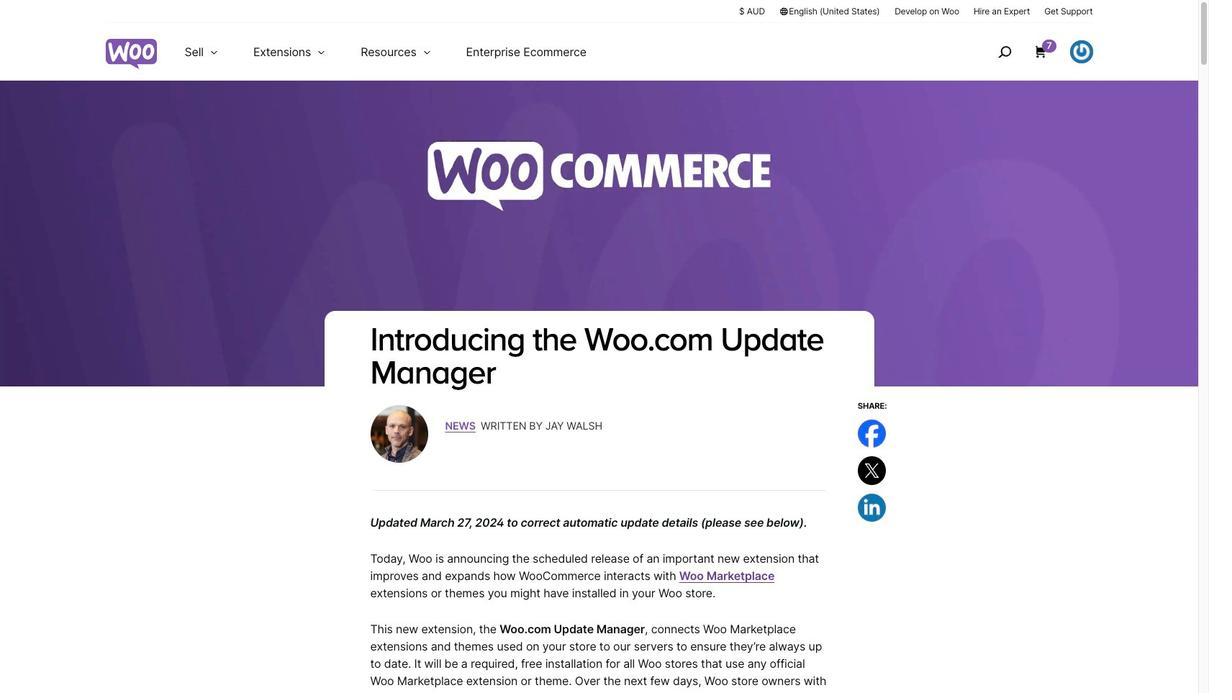 Task type: vqa. For each thing, say whether or not it's contained in the screenshot.
digital
no



Task type: describe. For each thing, give the bounding box(es) containing it.
service navigation menu element
[[968, 28, 1093, 75]]

open account menu image
[[1070, 40, 1093, 63]]



Task type: locate. For each thing, give the bounding box(es) containing it.
search image
[[994, 40, 1017, 63]]



